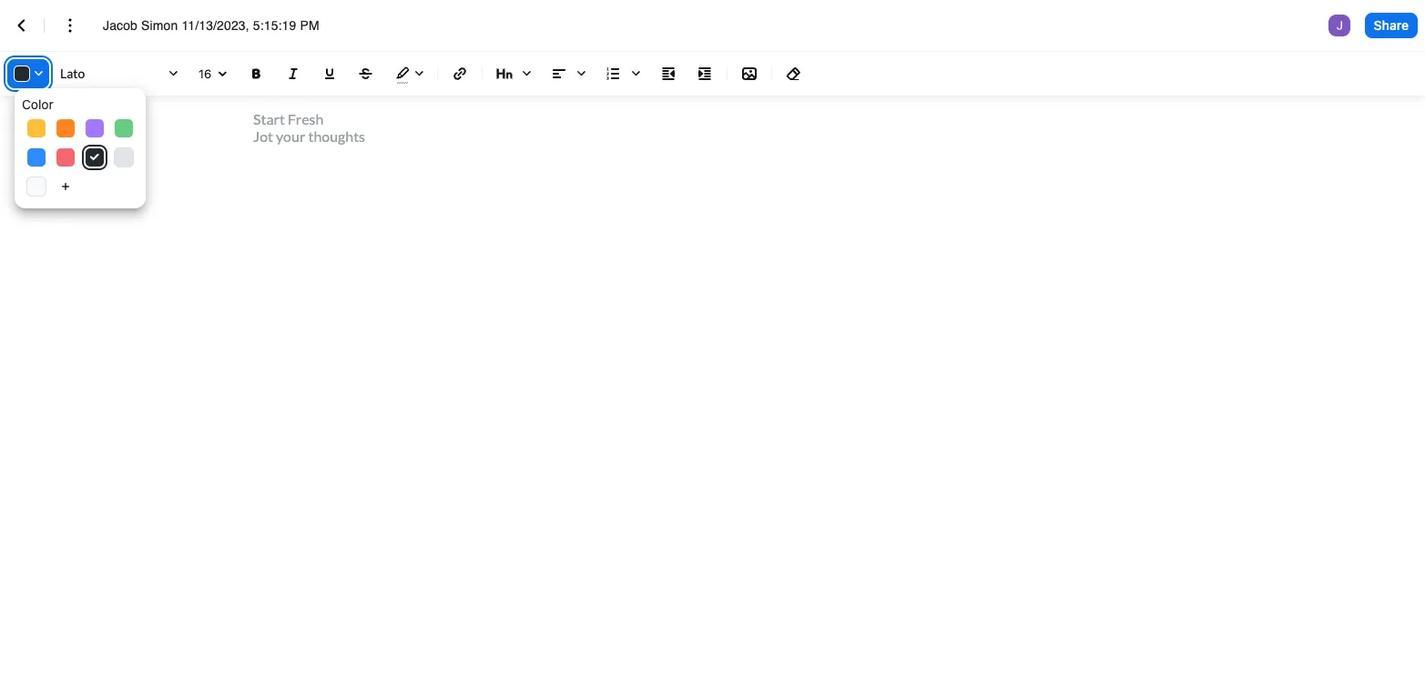 Task type: describe. For each thing, give the bounding box(es) containing it.
clear style image
[[783, 63, 805, 85]]

color option
[[22, 96, 138, 114]]

decrease indent image
[[658, 63, 680, 85]]

black option
[[86, 148, 104, 167]]

share
[[1374, 17, 1409, 33]]

jacob simon image
[[1329, 15, 1351, 36]]

gray option
[[115, 148, 133, 167]]

link image
[[449, 63, 471, 85]]

share button
[[1365, 13, 1418, 38]]

blue option
[[27, 148, 46, 167]]

insert image image
[[739, 63, 761, 85]]

strikethrough image
[[355, 63, 377, 85]]

yellow option
[[27, 119, 46, 138]]

heading image
[[490, 59, 537, 88]]

font image
[[56, 59, 184, 88]]

text highlight image
[[388, 59, 430, 88]]

color list box
[[15, 88, 146, 209]]

white option
[[27, 178, 46, 196]]



Task type: vqa. For each thing, say whether or not it's contained in the screenshot.
Black 'ICON'
yes



Task type: locate. For each thing, give the bounding box(es) containing it.
increase indent image
[[694, 63, 716, 85]]

list image
[[599, 59, 647, 88]]

red option
[[56, 148, 75, 167]]

text align image
[[545, 59, 592, 88]]

purple option
[[86, 119, 104, 138]]

black image
[[90, 154, 99, 161]]

None text field
[[103, 16, 338, 35]]

orange option
[[56, 119, 75, 138]]

underline image
[[319, 63, 341, 85]]

bold image
[[246, 63, 268, 85]]

more image
[[59, 15, 81, 36]]

color
[[22, 97, 53, 112]]

italic image
[[282, 63, 304, 85]]

all notes image
[[11, 15, 33, 36]]

green option
[[115, 119, 133, 138]]



